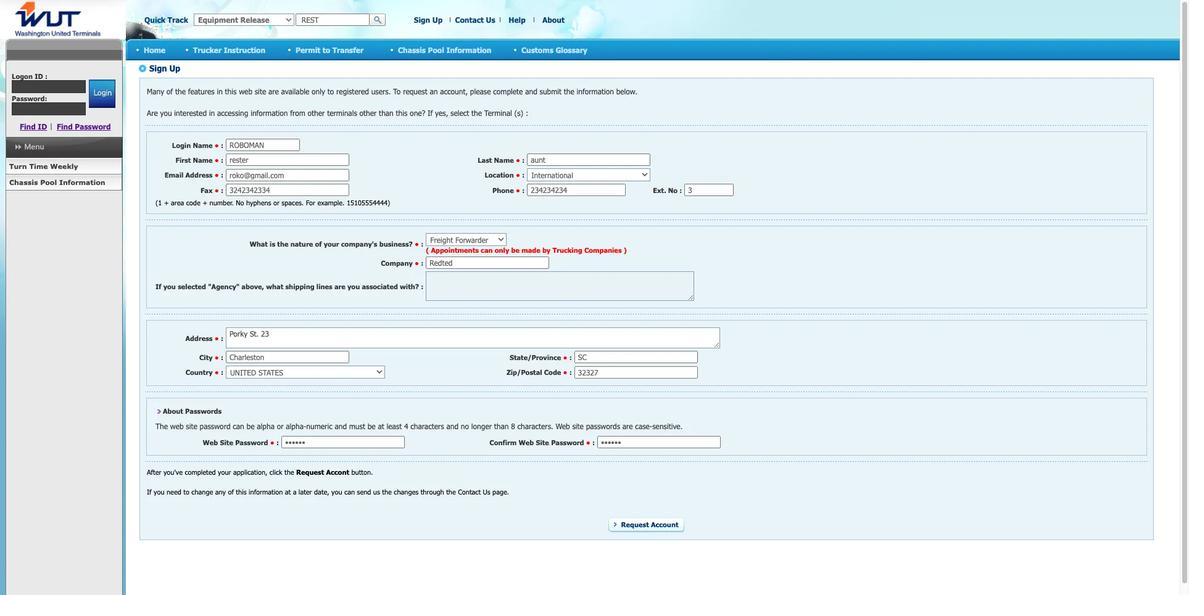 Task type: vqa. For each thing, say whether or not it's contained in the screenshot.
Information
yes



Task type: describe. For each thing, give the bounding box(es) containing it.
find password
[[57, 122, 111, 131]]

permit to transfer
[[296, 45, 364, 54]]

sign up
[[414, 15, 443, 24]]

help
[[509, 15, 526, 24]]

1 vertical spatial pool
[[40, 178, 57, 186]]

contact us
[[455, 15, 495, 24]]

turn time weekly link
[[6, 159, 122, 175]]

sign
[[414, 15, 430, 24]]

1 vertical spatial information
[[59, 178, 105, 186]]

turn
[[9, 162, 27, 170]]

find id link
[[20, 122, 47, 131]]

up
[[433, 15, 443, 24]]

contact us link
[[455, 15, 495, 24]]

customs
[[522, 45, 554, 54]]

login image
[[89, 80, 115, 108]]

0 vertical spatial pool
[[428, 45, 444, 54]]

1 vertical spatial chassis
[[9, 178, 38, 186]]

trucker instruction
[[193, 45, 266, 54]]

password
[[75, 122, 111, 131]]

id for logon
[[35, 72, 43, 80]]

glossary
[[556, 45, 588, 54]]

quick track
[[144, 15, 188, 24]]

track
[[168, 15, 188, 24]]



Task type: locate. For each thing, give the bounding box(es) containing it.
1 find from the left
[[20, 122, 36, 131]]

id left : on the left of page
[[35, 72, 43, 80]]

None text field
[[296, 14, 370, 26]]

0 horizontal spatial find
[[20, 122, 36, 131]]

chassis pool information down turn time weekly 'link'
[[9, 178, 105, 186]]

:
[[45, 72, 48, 80]]

2 find from the left
[[57, 122, 73, 131]]

find down password:
[[20, 122, 36, 131]]

chassis pool information down up at the top left of the page
[[398, 45, 492, 54]]

logon id :
[[12, 72, 48, 80]]

pool
[[428, 45, 444, 54], [40, 178, 57, 186]]

find for find id
[[20, 122, 36, 131]]

about
[[543, 15, 565, 24]]

contact
[[455, 15, 484, 24]]

home
[[144, 45, 166, 54]]

weekly
[[50, 162, 78, 170]]

information
[[447, 45, 492, 54], [59, 178, 105, 186]]

transfer
[[333, 45, 364, 54]]

chassis down sign
[[398, 45, 426, 54]]

pool down up at the top left of the page
[[428, 45, 444, 54]]

None password field
[[12, 102, 86, 115]]

find id
[[20, 122, 47, 131]]

0 vertical spatial information
[[447, 45, 492, 54]]

1 horizontal spatial pool
[[428, 45, 444, 54]]

1 horizontal spatial chassis pool information
[[398, 45, 492, 54]]

find left password
[[57, 122, 73, 131]]

chassis
[[398, 45, 426, 54], [9, 178, 38, 186]]

logon
[[12, 72, 33, 80]]

find password link
[[57, 122, 111, 131]]

about link
[[543, 15, 565, 24]]

1 vertical spatial id
[[38, 122, 47, 131]]

customs glossary
[[522, 45, 588, 54]]

instruction
[[224, 45, 266, 54]]

0 horizontal spatial pool
[[40, 178, 57, 186]]

to
[[323, 45, 330, 54]]

sign up link
[[414, 15, 443, 24]]

trucker
[[193, 45, 222, 54]]

1 vertical spatial chassis pool information
[[9, 178, 105, 186]]

0 vertical spatial chassis pool information
[[398, 45, 492, 54]]

chassis down turn
[[9, 178, 38, 186]]

find
[[20, 122, 36, 131], [57, 122, 73, 131]]

password:
[[12, 94, 47, 102]]

information down contact
[[447, 45, 492, 54]]

None text field
[[12, 80, 86, 93]]

information down "weekly"
[[59, 178, 105, 186]]

0 vertical spatial chassis
[[398, 45, 426, 54]]

id for find
[[38, 122, 47, 131]]

find for find password
[[57, 122, 73, 131]]

chassis pool information link
[[6, 175, 122, 191]]

help link
[[509, 15, 526, 24]]

id
[[35, 72, 43, 80], [38, 122, 47, 131]]

time
[[29, 162, 48, 170]]

1 horizontal spatial find
[[57, 122, 73, 131]]

permit
[[296, 45, 321, 54]]

0 horizontal spatial information
[[59, 178, 105, 186]]

1 horizontal spatial chassis
[[398, 45, 426, 54]]

turn time weekly
[[9, 162, 78, 170]]

0 vertical spatial id
[[35, 72, 43, 80]]

0 horizontal spatial chassis
[[9, 178, 38, 186]]

0 horizontal spatial chassis pool information
[[9, 178, 105, 186]]

id down password:
[[38, 122, 47, 131]]

1 horizontal spatial information
[[447, 45, 492, 54]]

chassis pool information
[[398, 45, 492, 54], [9, 178, 105, 186]]

us
[[486, 15, 495, 24]]

quick
[[144, 15, 166, 24]]

pool down turn time weekly
[[40, 178, 57, 186]]



